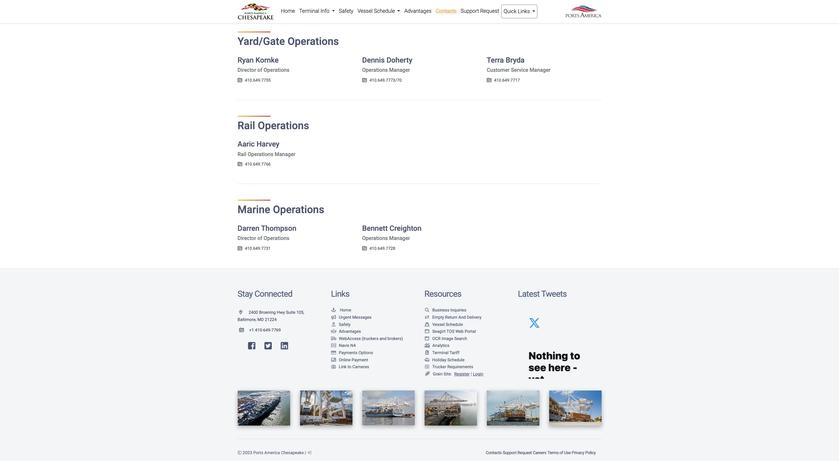 Task type: locate. For each thing, give the bounding box(es) containing it.
safety link
[[337, 5, 356, 18], [331, 322, 351, 327]]

of up 410.649.7731
[[258, 235, 263, 242]]

director down the darren
[[238, 235, 256, 242]]

operations up 410.649.7766
[[248, 151, 274, 158]]

home link left terminal info
[[279, 5, 297, 18]]

1 vertical spatial advantages link
[[331, 329, 361, 334]]

0 vertical spatial vessel
[[358, 8, 373, 14]]

0 horizontal spatial home
[[281, 8, 295, 14]]

0 vertical spatial links
[[518, 8, 530, 14]]

facebook square image
[[248, 342, 256, 350]]

browser image inside the seagirt tos web portal link
[[425, 330, 430, 334]]

stay connected
[[238, 289, 293, 299]]

phone office image down 'customer'
[[487, 78, 492, 83]]

phone office image inside 410.649.7717 link
[[487, 78, 492, 83]]

phone office image down 'baltimore,'
[[239, 328, 249, 333]]

quick links link
[[502, 5, 538, 18]]

| left login link
[[471, 371, 472, 377]]

analytics
[[433, 343, 450, 348]]

1 vertical spatial advantages
[[339, 329, 361, 334]]

1 browser image from the top
[[425, 330, 430, 334]]

site:
[[444, 372, 452, 377]]

2023 ports america chesapeake |
[[242, 451, 307, 456]]

1 vertical spatial schedule
[[446, 322, 463, 327]]

home up the urgent
[[340, 308, 352, 313]]

manager inside aaric harvey rail operations manager
[[275, 151, 296, 158]]

of
[[258, 67, 263, 73], [258, 235, 263, 242], [560, 451, 564, 456]]

1 vertical spatial |
[[305, 451, 306, 456]]

phone office image inside +1 410-649-7769 link
[[239, 328, 249, 333]]

safety
[[339, 8, 354, 14], [339, 322, 351, 327]]

analytics image
[[425, 344, 430, 348]]

rail up aaric
[[238, 119, 255, 132]]

safety link for "terminal info" link
[[337, 5, 356, 18]]

login link
[[473, 372, 484, 377]]

links right quick on the top
[[518, 8, 530, 14]]

operations inside dennis doherty operations manager
[[363, 67, 388, 73]]

request left careers
[[518, 451, 532, 456]]

empty return and delivery
[[433, 315, 482, 320]]

rail down aaric
[[238, 151, 247, 158]]

phone office image left 410.649.7728
[[363, 247, 367, 251]]

terminal info link
[[297, 5, 337, 18]]

browser image for seagirt
[[425, 330, 430, 334]]

phone office image inside the 410.649.7766 'link'
[[238, 163, 243, 167]]

contacts for contacts
[[436, 8, 457, 14]]

request
[[481, 8, 500, 14], [518, 451, 532, 456]]

browser image for ocr
[[425, 337, 430, 341]]

1 horizontal spatial phone office image
[[363, 78, 367, 83]]

exchange image
[[425, 316, 430, 320]]

1 vertical spatial rail
[[238, 151, 247, 158]]

phone office image
[[363, 78, 367, 83], [238, 247, 243, 251]]

director for ryan
[[238, 67, 256, 73]]

2400 broening hwy suite 105, baltimore, md 21224
[[238, 310, 305, 322]]

phone office image left 410.649.7773/70
[[363, 78, 367, 83]]

manager down the creighton
[[390, 235, 410, 242]]

0 vertical spatial vessel schedule
[[358, 8, 397, 14]]

| left sign in image at bottom
[[305, 451, 306, 456]]

1 vertical spatial of
[[258, 235, 263, 242]]

1 horizontal spatial home
[[340, 308, 352, 313]]

1 horizontal spatial terminal
[[433, 351, 449, 355]]

0 vertical spatial home
[[281, 8, 295, 14]]

phone office image left 410.649.7766
[[238, 163, 243, 167]]

0 vertical spatial contacts link
[[434, 5, 459, 18]]

0 horizontal spatial terminal
[[299, 8, 320, 14]]

1 vertical spatial home link
[[331, 308, 352, 313]]

410.649.7755 link
[[238, 78, 271, 83]]

urgent messages
[[339, 315, 372, 320]]

0 vertical spatial advantages link
[[403, 5, 434, 18]]

browser image down ship image on the bottom right
[[425, 330, 430, 334]]

ocr image search
[[433, 336, 468, 341]]

manager down harvey
[[275, 151, 296, 158]]

inquiries
[[451, 308, 467, 313]]

and
[[459, 315, 466, 320]]

yard/gate operations
[[238, 35, 339, 48]]

webaccess (truckers and brokers) link
[[331, 336, 403, 341]]

operations up harvey
[[258, 119, 309, 132]]

dennis
[[363, 56, 385, 64]]

1 horizontal spatial advantages
[[405, 8, 432, 14]]

2 vertical spatial schedule
[[448, 358, 465, 363]]

messages
[[353, 315, 372, 320]]

links up "anchor" icon
[[331, 289, 350, 299]]

0 vertical spatial safety link
[[337, 5, 356, 18]]

0 horizontal spatial phone office image
[[238, 247, 243, 251]]

list alt image
[[425, 365, 430, 370]]

suite
[[286, 310, 296, 315]]

0 horizontal spatial links
[[331, 289, 350, 299]]

1 vertical spatial support
[[503, 451, 517, 456]]

1 horizontal spatial contacts
[[486, 451, 502, 456]]

bullhorn image
[[331, 316, 337, 320]]

connected
[[255, 289, 293, 299]]

hand receiving image
[[331, 330, 337, 334]]

1 horizontal spatial |
[[471, 371, 472, 377]]

safety link for urgent messages "link"
[[331, 322, 351, 327]]

business
[[433, 308, 450, 313]]

manager inside 'terra bryda customer service manager'
[[530, 67, 551, 73]]

schedule for ship image on the bottom right
[[446, 322, 463, 327]]

1 horizontal spatial request
[[518, 451, 532, 456]]

support request link
[[459, 5, 502, 18], [503, 447, 533, 459]]

terminal down analytics
[[433, 351, 449, 355]]

contacts for contacts support request careers terms of use privacy policy
[[486, 451, 502, 456]]

contacts
[[436, 8, 457, 14], [486, 451, 502, 456]]

2400 broening hwy suite 105, baltimore, md 21224 link
[[238, 310, 305, 322]]

manager down doherty
[[390, 67, 410, 73]]

kornke
[[256, 56, 279, 64]]

to
[[348, 365, 352, 370]]

0 vertical spatial browser image
[[425, 330, 430, 334]]

1 horizontal spatial links
[[518, 8, 530, 14]]

marine
[[238, 204, 271, 216]]

director for darren
[[238, 235, 256, 242]]

phone office image
[[238, 78, 243, 83], [487, 78, 492, 83], [238, 163, 243, 167], [363, 247, 367, 251], [239, 328, 249, 333]]

director down ryan
[[238, 67, 256, 73]]

aaric harvey rail operations manager
[[238, 140, 296, 158]]

terminal for terminal info
[[299, 8, 320, 14]]

0 horizontal spatial contacts
[[436, 8, 457, 14]]

home link up the urgent
[[331, 308, 352, 313]]

1 horizontal spatial contacts link
[[486, 447, 503, 459]]

customer
[[487, 67, 510, 73]]

of left use
[[560, 451, 564, 456]]

phone office image for bennett creighton
[[363, 247, 367, 251]]

phone office image for dennis doherty
[[363, 78, 367, 83]]

brokers)
[[388, 336, 403, 341]]

ship image
[[425, 323, 430, 327]]

1 director from the top
[[238, 67, 256, 73]]

schedule for bells image
[[448, 358, 465, 363]]

410.649.7717 link
[[487, 78, 520, 83]]

phone office image inside 410.649.7731 link
[[238, 247, 243, 251]]

0 horizontal spatial advantages
[[339, 329, 361, 334]]

terminal tariff
[[433, 351, 460, 355]]

1 horizontal spatial vessel
[[433, 322, 445, 327]]

seagirt tos web portal
[[433, 329, 476, 334]]

1 vertical spatial links
[[331, 289, 350, 299]]

operations down bennett
[[363, 235, 388, 242]]

0 horizontal spatial support request link
[[459, 5, 502, 18]]

0 vertical spatial support
[[461, 8, 479, 14]]

terra
[[487, 56, 504, 64]]

1 vertical spatial director
[[238, 235, 256, 242]]

of inside ryan kornke director of operations
[[258, 67, 263, 73]]

support request link left careers
[[503, 447, 533, 459]]

link
[[339, 365, 347, 370]]

safety link down the urgent
[[331, 322, 351, 327]]

1 vertical spatial browser image
[[425, 337, 430, 341]]

1 vertical spatial contacts
[[486, 451, 502, 456]]

0 vertical spatial safety
[[339, 8, 354, 14]]

use
[[565, 451, 571, 456]]

home link for "terminal info" link
[[279, 5, 297, 18]]

0 horizontal spatial home link
[[279, 5, 297, 18]]

ocr image search link
[[425, 336, 468, 341]]

1 vertical spatial contacts link
[[486, 447, 503, 459]]

1 vertical spatial phone office image
[[238, 247, 243, 251]]

baltimore,
[[238, 317, 257, 322]]

ocr
[[433, 336, 441, 341]]

2 director from the top
[[238, 235, 256, 242]]

0 vertical spatial contacts
[[436, 8, 457, 14]]

1 vertical spatial safety
[[339, 322, 351, 327]]

advantages
[[405, 8, 432, 14], [339, 329, 361, 334]]

1 horizontal spatial support request link
[[503, 447, 533, 459]]

0 vertical spatial vessel schedule link
[[356, 5, 403, 18]]

schedule
[[374, 8, 395, 14], [446, 322, 463, 327], [448, 358, 465, 363]]

0 horizontal spatial request
[[481, 8, 500, 14]]

doherty
[[387, 56, 413, 64]]

1 vertical spatial home
[[340, 308, 352, 313]]

0 vertical spatial terminal
[[299, 8, 320, 14]]

browser image up analytics icon
[[425, 337, 430, 341]]

payments options
[[339, 351, 373, 355]]

operations down kornke
[[264, 67, 290, 73]]

safety down the urgent
[[339, 322, 351, 327]]

phone office image for terra bryda
[[487, 78, 492, 83]]

request left quick on the top
[[481, 8, 500, 14]]

1 vertical spatial vessel schedule
[[433, 322, 463, 327]]

portal
[[465, 329, 476, 334]]

safety link right info
[[337, 5, 356, 18]]

0 horizontal spatial vessel schedule
[[358, 8, 397, 14]]

0 vertical spatial phone office image
[[363, 78, 367, 83]]

copyright image
[[238, 451, 242, 456]]

hwy
[[277, 310, 285, 315]]

payments options link
[[331, 351, 373, 355]]

terra bryda customer service manager
[[487, 56, 551, 73]]

1 horizontal spatial support
[[503, 451, 517, 456]]

0 horizontal spatial vessel
[[358, 8, 373, 14]]

phone office image inside 410.649.7773/70 link
[[363, 78, 367, 83]]

latest tweets
[[518, 289, 567, 299]]

resources
[[425, 289, 462, 299]]

1 horizontal spatial advantages link
[[403, 5, 434, 18]]

operations down thompson
[[264, 235, 290, 242]]

of inside "darren thompson director of operations"
[[258, 235, 263, 242]]

register
[[455, 372, 470, 377]]

1 vertical spatial request
[[518, 451, 532, 456]]

phone office image left 410.649.7755
[[238, 78, 243, 83]]

browser image
[[425, 330, 430, 334], [425, 337, 430, 341]]

links inside 'link'
[[518, 8, 530, 14]]

ryan kornke director of operations
[[238, 56, 290, 73]]

manager inside dennis doherty operations manager
[[390, 67, 410, 73]]

410.649.7731 link
[[238, 246, 271, 251]]

bennett
[[363, 224, 388, 233]]

darren thompson director of operations
[[238, 224, 297, 242]]

21224
[[265, 317, 277, 322]]

0 vertical spatial home link
[[279, 5, 297, 18]]

vessel schedule link
[[356, 5, 403, 18], [425, 322, 463, 327]]

linkedin image
[[281, 342, 288, 350]]

1 vertical spatial safety link
[[331, 322, 351, 327]]

terminal left info
[[299, 8, 320, 14]]

phone office image inside "410.649.7755" link
[[238, 78, 243, 83]]

0 vertical spatial of
[[258, 67, 263, 73]]

business inquiries
[[433, 308, 467, 313]]

phone office image inside '410.649.7728' link
[[363, 247, 367, 251]]

empty return and delivery link
[[425, 315, 482, 320]]

search image
[[425, 309, 430, 313]]

1 horizontal spatial vessel schedule link
[[425, 322, 463, 327]]

1 horizontal spatial home link
[[331, 308, 352, 313]]

0 horizontal spatial vessel schedule link
[[356, 5, 403, 18]]

director inside ryan kornke director of operations
[[238, 67, 256, 73]]

+1
[[249, 328, 254, 333]]

1 rail from the top
[[238, 119, 255, 132]]

holiday schedule
[[433, 358, 465, 363]]

rail inside aaric harvey rail operations manager
[[238, 151, 247, 158]]

browser image inside ocr image search link
[[425, 337, 430, 341]]

1 vertical spatial support request link
[[503, 447, 533, 459]]

file invoice image
[[425, 351, 430, 355]]

1 horizontal spatial vessel schedule
[[433, 322, 463, 327]]

2 rail from the top
[[238, 151, 247, 158]]

trucker requirements
[[433, 365, 474, 370]]

operations inside "darren thompson director of operations"
[[264, 235, 290, 242]]

safety right info
[[339, 8, 354, 14]]

support request link left quick on the top
[[459, 5, 502, 18]]

0 vertical spatial rail
[[238, 119, 255, 132]]

director
[[238, 67, 256, 73], [238, 235, 256, 242]]

home left terminal info
[[281, 8, 295, 14]]

2 safety from the top
[[339, 322, 351, 327]]

of up 410.649.7755
[[258, 67, 263, 73]]

manager right the service
[[530, 67, 551, 73]]

0 vertical spatial director
[[238, 67, 256, 73]]

operations down dennis
[[363, 67, 388, 73]]

contacts support request careers terms of use privacy policy
[[486, 451, 596, 456]]

info
[[321, 8, 330, 14]]

of for kornke
[[258, 67, 263, 73]]

2 browser image from the top
[[425, 337, 430, 341]]

+1 410-649-7769
[[249, 328, 281, 333]]

1 vertical spatial terminal
[[433, 351, 449, 355]]

holiday schedule link
[[425, 358, 465, 363]]

phone office image left 410.649.7731
[[238, 247, 243, 251]]

director inside "darren thompson director of operations"
[[238, 235, 256, 242]]



Task type: describe. For each thing, give the bounding box(es) containing it.
privacy
[[572, 451, 585, 456]]

anchor image
[[331, 309, 337, 313]]

(truckers
[[362, 336, 379, 341]]

bells image
[[425, 358, 430, 362]]

2023
[[243, 451, 252, 456]]

0 vertical spatial schedule
[[374, 8, 395, 14]]

quick
[[504, 8, 517, 14]]

grain
[[433, 372, 443, 377]]

online
[[339, 358, 351, 363]]

navis n4
[[339, 343, 356, 348]]

latest
[[518, 289, 540, 299]]

navis
[[339, 343, 350, 348]]

credit card front image
[[331, 358, 337, 362]]

phone office image for darren thompson
[[238, 247, 243, 251]]

tweets
[[542, 289, 567, 299]]

map marker alt image
[[239, 311, 248, 315]]

return
[[446, 315, 458, 320]]

empty
[[433, 315, 445, 320]]

webaccess
[[339, 336, 361, 341]]

truck container image
[[331, 337, 337, 341]]

0 vertical spatial |
[[471, 371, 472, 377]]

bennett creighton operations manager
[[363, 224, 422, 242]]

0 horizontal spatial support
[[461, 8, 479, 14]]

login
[[473, 372, 484, 377]]

broening
[[259, 310, 276, 315]]

2 vertical spatial of
[[560, 451, 564, 456]]

0 horizontal spatial |
[[305, 451, 306, 456]]

image
[[442, 336, 454, 341]]

operations up thompson
[[273, 204, 325, 216]]

business inquiries link
[[425, 308, 467, 313]]

policy
[[586, 451, 596, 456]]

410.649.7755
[[245, 78, 271, 83]]

home link for urgent messages "link"
[[331, 308, 352, 313]]

rail operations
[[238, 119, 309, 132]]

7769
[[272, 328, 281, 333]]

twitter square image
[[265, 342, 272, 350]]

camera image
[[331, 365, 337, 370]]

terminal info
[[299, 8, 331, 14]]

service
[[512, 67, 529, 73]]

marine operations
[[238, 204, 325, 216]]

support request
[[461, 8, 500, 14]]

0 horizontal spatial advantages link
[[331, 329, 361, 334]]

0 vertical spatial advantages
[[405, 8, 432, 14]]

trucker requirements link
[[425, 365, 474, 370]]

phone office image for aaric harvey
[[238, 163, 243, 167]]

terminal for terminal tariff
[[433, 351, 449, 355]]

410.649.7728
[[370, 246, 396, 251]]

privacy policy link
[[572, 447, 597, 459]]

1 vertical spatial vessel schedule link
[[425, 322, 463, 327]]

wheat image
[[425, 372, 431, 377]]

terms of use link
[[547, 447, 572, 459]]

terms
[[548, 451, 559, 456]]

yard/gate
[[238, 35, 285, 48]]

grain site: register | login
[[433, 371, 484, 377]]

trucker
[[433, 365, 447, 370]]

bryda
[[506, 56, 525, 64]]

operations inside ryan kornke director of operations
[[264, 67, 290, 73]]

analytics link
[[425, 343, 450, 348]]

cameras
[[353, 365, 369, 370]]

1 safety from the top
[[339, 8, 354, 14]]

chesapeake
[[281, 451, 304, 456]]

credit card image
[[331, 351, 337, 355]]

online payment link
[[331, 358, 369, 363]]

darren
[[238, 224, 260, 233]]

search
[[455, 336, 468, 341]]

0 horizontal spatial contacts link
[[434, 5, 459, 18]]

container storage image
[[331, 344, 337, 348]]

operations inside 'bennett creighton operations manager'
[[363, 235, 388, 242]]

requirements
[[448, 365, 474, 370]]

ryan
[[238, 56, 254, 64]]

0 vertical spatial support request link
[[459, 5, 502, 18]]

aaric
[[238, 140, 255, 148]]

tos
[[447, 329, 455, 334]]

of for thompson
[[258, 235, 263, 242]]

payment
[[352, 358, 369, 363]]

410.649.7773/70 link
[[363, 78, 402, 83]]

410.649.7717
[[495, 78, 520, 83]]

america
[[265, 451, 280, 456]]

2400
[[249, 310, 258, 315]]

tariff
[[450, 351, 460, 355]]

operations inside aaric harvey rail operations manager
[[248, 151, 274, 158]]

md
[[258, 317, 264, 322]]

0 vertical spatial request
[[481, 8, 500, 14]]

delivery
[[467, 315, 482, 320]]

link to cameras link
[[331, 365, 369, 370]]

operations down terminal info
[[288, 35, 339, 48]]

phone office image for ryan kornke
[[238, 78, 243, 83]]

n4
[[351, 343, 356, 348]]

online payment
[[339, 358, 369, 363]]

payments
[[339, 351, 358, 355]]

quick links
[[504, 8, 532, 14]]

urgent messages link
[[331, 315, 372, 320]]

410.649.7766
[[245, 162, 271, 167]]

649-
[[263, 328, 272, 333]]

options
[[359, 351, 373, 355]]

seagirt
[[433, 329, 446, 334]]

sign in image
[[307, 451, 311, 456]]

dennis doherty operations manager
[[363, 56, 413, 73]]

user hard hat image
[[331, 323, 337, 327]]

register link
[[453, 372, 470, 377]]

410-
[[255, 328, 263, 333]]

410.649.7766 link
[[238, 162, 271, 167]]

manager inside 'bennett creighton operations manager'
[[390, 235, 410, 242]]

holiday
[[433, 358, 447, 363]]

stay
[[238, 289, 253, 299]]

1 vertical spatial vessel
[[433, 322, 445, 327]]



Task type: vqa. For each thing, say whether or not it's contained in the screenshot.
Support Request
yes



